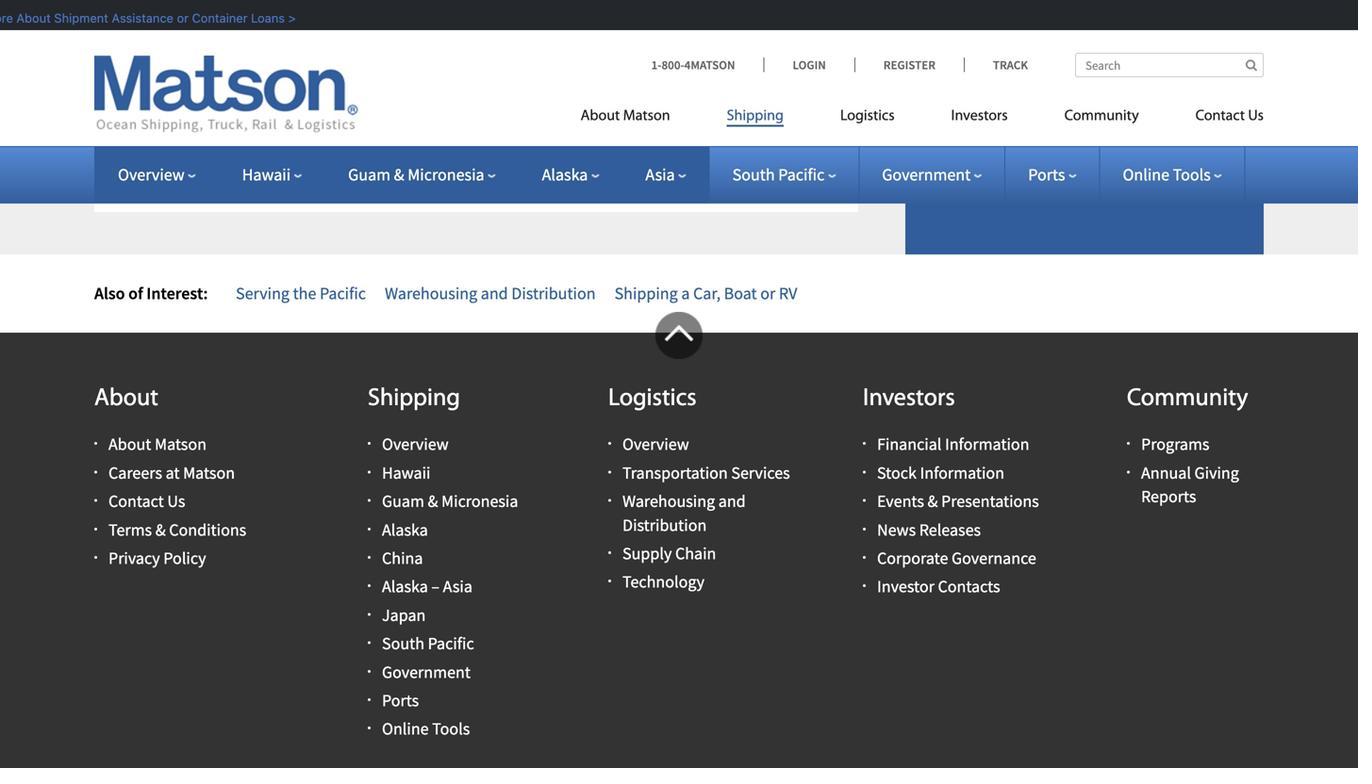 Task type: locate. For each thing, give the bounding box(es) containing it.
government down top menu navigation
[[882, 164, 971, 185]]

hawaii down blue matson logo with ocean, shipping, truck, rail and logistics written beneath it.
[[242, 164, 291, 185]]

south pacific link down 'japan' link at the left of page
[[382, 633, 474, 655]]

0 horizontal spatial south pacific link
[[382, 633, 474, 655]]

2 horizontal spatial overview link
[[622, 434, 689, 455]]

0 vertical spatial hawaii link
[[242, 164, 302, 185]]

0 vertical spatial contact
[[1196, 109, 1245, 124]]

alaska link down about matson
[[542, 164, 599, 185]]

ports down 'japan' link at the left of page
[[382, 690, 419, 712]]

serving
[[236, 283, 290, 304]]

government link down top menu navigation
[[882, 164, 982, 185]]

1 vertical spatial us
[[167, 491, 185, 512]]

overview inside overview transportation services warehousing and distribution supply chain technology
[[622, 434, 689, 455]]

0 horizontal spatial us
[[167, 491, 185, 512]]

community down search search box
[[1064, 109, 1139, 124]]

1 vertical spatial distribution
[[622, 515, 707, 536]]

information
[[945, 434, 1029, 455], [920, 463, 1004, 484]]

1 vertical spatial government
[[382, 662, 471, 683]]

asia inside "overview hawaii guam & micronesia alaska china alaska – asia japan south pacific government ports online tools"
[[443, 576, 472, 598]]

2 vertical spatial about
[[108, 434, 151, 455]]

community up programs
[[1127, 387, 1248, 412]]

0 vertical spatial about
[[581, 109, 620, 124]]

1 vertical spatial south
[[382, 633, 424, 655]]

serving the pacific link
[[236, 283, 366, 304]]

1 vertical spatial pacific
[[320, 283, 366, 304]]

contact
[[1196, 109, 1245, 124], [108, 491, 164, 512]]

governance
[[952, 548, 1036, 569]]

0 vertical spatial and
[[481, 283, 508, 304]]

1 horizontal spatial overview link
[[382, 434, 449, 455]]

0 vertical spatial guam & micronesia link
[[348, 164, 496, 185]]

None search field
[[1075, 53, 1264, 77]]

1 horizontal spatial alaska link
[[542, 164, 599, 185]]

government link
[[882, 164, 982, 185], [382, 662, 471, 683]]

ports inside "overview hawaii guam & micronesia alaska china alaska – asia japan south pacific government ports online tools"
[[382, 690, 419, 712]]

overview transportation services warehousing and distribution supply chain technology
[[622, 434, 790, 593]]

about for about
[[94, 387, 158, 412]]

shipping
[[727, 109, 784, 124], [615, 283, 678, 304], [368, 387, 460, 412]]

us up terms & conditions link
[[167, 491, 185, 512]]

ports
[[1028, 164, 1065, 185], [382, 690, 419, 712]]

0 vertical spatial distribution
[[511, 283, 596, 304]]

asia
[[645, 164, 675, 185], [443, 576, 472, 598]]

1 vertical spatial tools
[[432, 719, 470, 740]]

hawaii
[[242, 164, 291, 185], [382, 463, 431, 484]]

None text field
[[113, 0, 839, 31]]

warehousing
[[385, 283, 477, 304], [622, 491, 715, 512]]

0 horizontal spatial online tools link
[[382, 719, 470, 740]]

search image
[[1246, 59, 1257, 71]]

about matson link for careers at matson link
[[108, 434, 206, 455]]

&
[[394, 164, 404, 185], [428, 491, 438, 512], [928, 491, 938, 512], [155, 519, 166, 541]]

online
[[1123, 164, 1170, 185], [382, 719, 429, 740]]

1 vertical spatial warehousing
[[622, 491, 715, 512]]

community
[[1064, 109, 1139, 124], [1127, 387, 1248, 412]]

distribution inside overview transportation services warehousing and distribution supply chain technology
[[622, 515, 707, 536]]

1 horizontal spatial warehousing
[[622, 491, 715, 512]]

1 horizontal spatial warehousing and distribution link
[[622, 491, 746, 536]]

1 vertical spatial government link
[[382, 662, 471, 683]]

about
[[581, 109, 620, 124], [94, 387, 158, 412], [108, 434, 151, 455]]

1 horizontal spatial overview
[[382, 434, 449, 455]]

transportation services link
[[622, 463, 790, 484]]

1 horizontal spatial south pacific link
[[732, 164, 836, 185]]

government
[[882, 164, 971, 185], [382, 662, 471, 683]]

contact us link down search image in the top right of the page
[[1167, 100, 1264, 138]]

presentations
[[941, 491, 1039, 512]]

matson up "at"
[[155, 434, 206, 455]]

overview link for logistics
[[622, 434, 689, 455]]

0 horizontal spatial ports link
[[382, 690, 419, 712]]

1 vertical spatial matson
[[155, 434, 206, 455]]

matson inside 'link'
[[623, 109, 670, 124]]

distribution
[[511, 283, 596, 304], [622, 515, 707, 536]]

contact us link down "careers"
[[108, 491, 185, 512]]

hawaii link down blue matson logo with ocean, shipping, truck, rail and logistics written beneath it.
[[242, 164, 302, 185]]

0 horizontal spatial and
[[481, 283, 508, 304]]

overview
[[118, 164, 185, 185], [382, 434, 449, 455], [622, 434, 689, 455]]

logistics down register link
[[840, 109, 895, 124]]

0 vertical spatial us
[[1248, 109, 1264, 124]]

0 horizontal spatial hawaii
[[242, 164, 291, 185]]

0 vertical spatial ports
[[1028, 164, 1065, 185]]

1 horizontal spatial south
[[732, 164, 775, 185]]

1 horizontal spatial and
[[718, 491, 746, 512]]

pacific
[[778, 164, 825, 185], [320, 283, 366, 304], [428, 633, 474, 655]]

pacific right the
[[320, 283, 366, 304]]

1 vertical spatial information
[[920, 463, 1004, 484]]

1 horizontal spatial asia
[[645, 164, 675, 185]]

asia right –
[[443, 576, 472, 598]]

track
[[993, 57, 1028, 73]]

japan
[[382, 605, 426, 626]]

1 horizontal spatial us
[[1248, 109, 1264, 124]]

overview inside "overview hawaii guam & micronesia alaska china alaska – asia japan south pacific government ports online tools"
[[382, 434, 449, 455]]

0 horizontal spatial asia
[[443, 576, 472, 598]]

login link
[[763, 57, 854, 73]]

0 vertical spatial south pacific link
[[732, 164, 836, 185]]

0 horizontal spatial pacific
[[320, 283, 366, 304]]

tools inside "overview hawaii guam & micronesia alaska china alaska – asia japan south pacific government ports online tools"
[[432, 719, 470, 740]]

1 vertical spatial and
[[718, 491, 746, 512]]

1 horizontal spatial pacific
[[428, 633, 474, 655]]

investor
[[877, 576, 935, 598]]

overview for overview hawaii guam & micronesia alaska china alaska – asia japan south pacific government ports online tools
[[382, 434, 449, 455]]

alaska link for "china" link
[[382, 519, 428, 541]]

guam & micronesia link for "china" link's hawaii 'link'
[[382, 491, 518, 512]]

& inside about matson careers at matson contact us terms & conditions privacy policy
[[155, 519, 166, 541]]

1 horizontal spatial about matson link
[[581, 100, 699, 138]]

0 vertical spatial alaska
[[542, 164, 588, 185]]

1 vertical spatial south pacific link
[[382, 633, 474, 655]]

warehousing and distribution link
[[385, 283, 596, 304], [622, 491, 746, 536]]

1 horizontal spatial online tools link
[[1123, 164, 1222, 185]]

overview for overview
[[118, 164, 185, 185]]

information up stock information "link"
[[945, 434, 1029, 455]]

hawaii link
[[242, 164, 302, 185], [382, 463, 431, 484]]

matson right "at"
[[183, 463, 235, 484]]

1 horizontal spatial logistics
[[840, 109, 895, 124]]

ports link
[[1028, 164, 1077, 185], [382, 690, 419, 712]]

stock
[[877, 463, 917, 484]]

about matson link down 1-
[[581, 100, 699, 138]]

1-800-4matson link
[[651, 57, 763, 73]]

1 horizontal spatial distribution
[[622, 515, 707, 536]]

1 vertical spatial hawaii link
[[382, 463, 431, 484]]

& inside financial information stock information events & presentations news releases corporate governance investor contacts
[[928, 491, 938, 512]]

technology
[[622, 572, 705, 593]]

2 vertical spatial pacific
[[428, 633, 474, 655]]

ports down community link
[[1028, 164, 1065, 185]]

0 vertical spatial hawaii
[[242, 164, 291, 185]]

policy
[[163, 548, 206, 569]]

china link
[[382, 548, 423, 569]]

alaska link
[[542, 164, 599, 185], [382, 519, 428, 541]]

us inside about matson careers at matson contact us terms & conditions privacy policy
[[167, 491, 185, 512]]

0 vertical spatial online tools link
[[1123, 164, 1222, 185]]

Search search field
[[1075, 53, 1264, 77]]

1 vertical spatial about matson link
[[108, 434, 206, 455]]

register link
[[854, 57, 964, 73]]

investors up the "financial" on the bottom
[[863, 387, 955, 412]]

alaska
[[542, 164, 588, 185], [382, 519, 428, 541], [382, 576, 428, 598]]

programs link
[[1141, 434, 1210, 455]]

0 horizontal spatial tools
[[432, 719, 470, 740]]

0 horizontal spatial government link
[[382, 662, 471, 683]]

1 vertical spatial contact
[[108, 491, 164, 512]]

logistics down backtop image
[[608, 387, 697, 412]]

alaska down about matson
[[542, 164, 588, 185]]

investors
[[951, 109, 1008, 124], [863, 387, 955, 412]]

1 horizontal spatial hawaii
[[382, 463, 431, 484]]

0 vertical spatial matson
[[623, 109, 670, 124]]

careers at matson link
[[108, 463, 235, 484]]

contacts
[[938, 576, 1000, 598]]

information up events & presentations link
[[920, 463, 1004, 484]]

us down search image in the top right of the page
[[1248, 109, 1264, 124]]

the
[[293, 283, 316, 304]]

logistics
[[840, 109, 895, 124], [608, 387, 697, 412]]

alaska up "china" link
[[382, 519, 428, 541]]

technology link
[[622, 572, 705, 593]]

asia down about matson
[[645, 164, 675, 185]]

pacific down shipping link
[[778, 164, 825, 185]]

1 vertical spatial about
[[94, 387, 158, 412]]

2 horizontal spatial shipping
[[727, 109, 784, 124]]

contact us link
[[1167, 100, 1264, 138], [108, 491, 185, 512]]

south down 'japan' link at the left of page
[[382, 633, 424, 655]]

1 horizontal spatial contact
[[1196, 109, 1245, 124]]

pacific down –
[[428, 633, 474, 655]]

south pacific link down shipping link
[[732, 164, 836, 185]]

about inside 'link'
[[581, 109, 620, 124]]

1 vertical spatial micronesia
[[441, 491, 518, 512]]

0 horizontal spatial logistics
[[608, 387, 697, 412]]

0 vertical spatial community
[[1064, 109, 1139, 124]]

annual
[[1141, 463, 1191, 484]]

south
[[732, 164, 775, 185], [382, 633, 424, 655]]

None reset field
[[195, 159, 287, 192]]

4matson
[[684, 57, 735, 73]]

transportation
[[622, 463, 728, 484]]

about matson link up careers at matson link
[[108, 434, 206, 455]]

1 vertical spatial contact us link
[[108, 491, 185, 512]]

footer
[[0, 312, 1358, 769]]

supply chain link
[[622, 543, 716, 564]]

None button
[[113, 158, 191, 194]]

contact down search search box
[[1196, 109, 1245, 124]]

1 horizontal spatial shipping
[[615, 283, 678, 304]]

0 horizontal spatial contact us link
[[108, 491, 185, 512]]

1 horizontal spatial tools
[[1173, 164, 1211, 185]]

1 horizontal spatial government
[[882, 164, 971, 185]]

matson down 1-
[[623, 109, 670, 124]]

0 horizontal spatial government
[[382, 662, 471, 683]]

0 horizontal spatial warehousing
[[385, 283, 477, 304]]

1-800-4matson
[[651, 57, 735, 73]]

2 vertical spatial shipping
[[368, 387, 460, 412]]

0 horizontal spatial contact
[[108, 491, 164, 512]]

south down shipping link
[[732, 164, 775, 185]]

and
[[481, 283, 508, 304], [718, 491, 746, 512]]

government link down 'japan' link at the left of page
[[382, 662, 471, 683]]

investors inside investors link
[[951, 109, 1008, 124]]

or
[[760, 283, 775, 304]]

micronesia
[[408, 164, 484, 185], [441, 491, 518, 512]]

terms & conditions link
[[108, 519, 246, 541]]

china
[[382, 548, 423, 569]]

0 vertical spatial investors
[[951, 109, 1008, 124]]

contact down "careers"
[[108, 491, 164, 512]]

about inside about matson careers at matson contact us terms & conditions privacy policy
[[108, 434, 151, 455]]

micronesia inside "overview hawaii guam & micronesia alaska china alaska – asia japan south pacific government ports online tools"
[[441, 491, 518, 512]]

0 vertical spatial warehousing
[[385, 283, 477, 304]]

1 vertical spatial online
[[382, 719, 429, 740]]

1 vertical spatial shipping
[[615, 283, 678, 304]]

government down 'japan' link at the left of page
[[382, 662, 471, 683]]

alaska link up "china" link
[[382, 519, 428, 541]]

rv
[[779, 283, 797, 304]]

about matson link
[[581, 100, 699, 138], [108, 434, 206, 455]]

overview link
[[118, 164, 196, 185], [382, 434, 449, 455], [622, 434, 689, 455]]

2 vertical spatial matson
[[183, 463, 235, 484]]

0 vertical spatial shipping
[[727, 109, 784, 124]]

0 vertical spatial contact us link
[[1167, 100, 1264, 138]]

overview for overview transportation services warehousing and distribution supply chain technology
[[622, 434, 689, 455]]

at
[[166, 463, 180, 484]]

0 horizontal spatial online
[[382, 719, 429, 740]]

–
[[431, 576, 440, 598]]

2 vertical spatial alaska
[[382, 576, 428, 598]]

hawaii up "china" link
[[382, 463, 431, 484]]

register
[[883, 57, 936, 73]]

top menu navigation
[[581, 100, 1264, 138]]

0 vertical spatial online
[[1123, 164, 1170, 185]]

alaska up japan
[[382, 576, 428, 598]]

0 horizontal spatial south
[[382, 633, 424, 655]]

financial information link
[[877, 434, 1029, 455]]

ports link down community link
[[1028, 164, 1077, 185]]

section
[[882, 0, 1287, 255]]

investors down track link
[[951, 109, 1008, 124]]

hawaii link up "china" link
[[382, 463, 431, 484]]

warehousing inside overview transportation services warehousing and distribution supply chain technology
[[622, 491, 715, 512]]

ports link down 'japan' link at the left of page
[[382, 690, 419, 712]]

1 vertical spatial hawaii
[[382, 463, 431, 484]]

0 horizontal spatial about matson link
[[108, 434, 206, 455]]

1 vertical spatial warehousing and distribution link
[[622, 491, 746, 536]]

0 vertical spatial micronesia
[[408, 164, 484, 185]]

1 horizontal spatial hawaii link
[[382, 463, 431, 484]]

1 vertical spatial ports link
[[382, 690, 419, 712]]



Task type: vqa. For each thing, say whether or not it's contained in the screenshot.
Freight Destination
no



Task type: describe. For each thing, give the bounding box(es) containing it.
shipping inside top menu navigation
[[727, 109, 784, 124]]

1 horizontal spatial online
[[1123, 164, 1170, 185]]

corporate
[[877, 548, 948, 569]]

and inside overview transportation services warehousing and distribution supply chain technology
[[718, 491, 746, 512]]

programs
[[1141, 434, 1210, 455]]

0 vertical spatial guam
[[348, 164, 391, 185]]

shipping a car, boat or rv
[[615, 283, 797, 304]]

about for about matson careers at matson contact us terms & conditions privacy policy
[[108, 434, 151, 455]]

events & presentations link
[[877, 491, 1039, 512]]

also
[[94, 283, 125, 304]]

japan link
[[382, 605, 426, 626]]

interest:
[[146, 283, 208, 304]]

car,
[[693, 283, 721, 304]]

0 vertical spatial government link
[[882, 164, 982, 185]]

about matson careers at matson contact us terms & conditions privacy policy
[[108, 434, 246, 569]]

1 vertical spatial community
[[1127, 387, 1248, 412]]

online inside "overview hawaii guam & micronesia alaska china alaska – asia japan south pacific government ports online tools"
[[382, 719, 429, 740]]

contact inside top menu navigation
[[1196, 109, 1245, 124]]

news
[[877, 519, 916, 541]]

conditions
[[169, 519, 246, 541]]

pacific inside "overview hawaii guam & micronesia alaska china alaska – asia japan south pacific government ports online tools"
[[428, 633, 474, 655]]

logistics link
[[812, 100, 923, 138]]

privacy policy link
[[108, 548, 206, 569]]

1 horizontal spatial ports
[[1028, 164, 1065, 185]]

contact inside about matson careers at matson contact us terms & conditions privacy policy
[[108, 491, 164, 512]]

logistics inside top menu navigation
[[840, 109, 895, 124]]

community link
[[1036, 100, 1167, 138]]

hawaii link for asia link
[[242, 164, 302, 185]]

0 vertical spatial asia
[[645, 164, 675, 185]]

backtop image
[[655, 312, 703, 359]]

news releases link
[[877, 519, 981, 541]]

chain
[[675, 543, 716, 564]]

annual giving reports link
[[1141, 463, 1239, 508]]

guam & micronesia link for asia link hawaii 'link'
[[348, 164, 496, 185]]

financial information stock information events & presentations news releases corporate governance investor contacts
[[877, 434, 1039, 598]]

1 vertical spatial online tools link
[[382, 719, 470, 740]]

a
[[681, 283, 690, 304]]

hawaii link for "china" link
[[382, 463, 431, 484]]

programs annual giving reports
[[1141, 434, 1239, 508]]

0 vertical spatial government
[[882, 164, 971, 185]]

0 horizontal spatial shipping
[[368, 387, 460, 412]]

about matson link for shipping link
[[581, 100, 699, 138]]

0 horizontal spatial distribution
[[511, 283, 596, 304]]

corporate governance link
[[877, 548, 1036, 569]]

alaska link for asia link
[[542, 164, 599, 185]]

investors link
[[923, 100, 1036, 138]]

shipping a car, boat or rv link
[[615, 283, 797, 304]]

privacy
[[108, 548, 160, 569]]

financial
[[877, 434, 942, 455]]

warehousing and distribution
[[385, 283, 596, 304]]

about for about matson
[[581, 109, 620, 124]]

online tools
[[1123, 164, 1211, 185]]

terms
[[108, 519, 152, 541]]

shipping link
[[699, 100, 812, 138]]

& inside "overview hawaii guam & micronesia alaska china alaska – asia japan south pacific government ports online tools"
[[428, 491, 438, 512]]

1 horizontal spatial ports link
[[1028, 164, 1077, 185]]

giving
[[1195, 463, 1239, 484]]

login
[[793, 57, 826, 73]]

contact us
[[1196, 109, 1264, 124]]

supply
[[622, 543, 672, 564]]

asia link
[[645, 164, 686, 185]]

0 vertical spatial tools
[[1173, 164, 1211, 185]]

careers
[[108, 463, 162, 484]]

0 horizontal spatial overview link
[[118, 164, 196, 185]]

stock information link
[[877, 463, 1004, 484]]

1 vertical spatial alaska
[[382, 519, 428, 541]]

0 vertical spatial south
[[732, 164, 775, 185]]

footer containing about
[[0, 312, 1358, 769]]

hawaii inside "overview hawaii guam & micronesia alaska china alaska – asia japan south pacific government ports online tools"
[[382, 463, 431, 484]]

about matson
[[581, 109, 670, 124]]

matson for about matson careers at matson contact us terms & conditions privacy policy
[[155, 434, 206, 455]]

events
[[877, 491, 924, 512]]

800-
[[662, 57, 684, 73]]

serving the pacific
[[236, 283, 366, 304]]

guam & micronesia
[[348, 164, 484, 185]]

boat
[[724, 283, 757, 304]]

south inside "overview hawaii guam & micronesia alaska china alaska – asia japan south pacific government ports online tools"
[[382, 633, 424, 655]]

alaska – asia link
[[382, 576, 472, 598]]

track link
[[964, 57, 1028, 73]]

services
[[731, 463, 790, 484]]

south pacific
[[732, 164, 825, 185]]

1-
[[651, 57, 662, 73]]

0 horizontal spatial warehousing and distribution link
[[385, 283, 596, 304]]

0 vertical spatial pacific
[[778, 164, 825, 185]]

of
[[128, 283, 143, 304]]

matson for about matson
[[623, 109, 670, 124]]

overview hawaii guam & micronesia alaska china alaska – asia japan south pacific government ports online tools
[[382, 434, 518, 740]]

government inside "overview hawaii guam & micronesia alaska china alaska – asia japan south pacific government ports online tools"
[[382, 662, 471, 683]]

also of interest:
[[94, 283, 208, 304]]

overview link for shipping
[[382, 434, 449, 455]]

community inside top menu navigation
[[1064, 109, 1139, 124]]

releases
[[919, 519, 981, 541]]

guam inside "overview hawaii guam & micronesia alaska china alaska – asia japan south pacific government ports online tools"
[[382, 491, 424, 512]]

0 vertical spatial information
[[945, 434, 1029, 455]]

us inside contact us link
[[1248, 109, 1264, 124]]

blue matson logo with ocean, shipping, truck, rail and logistics written beneath it. image
[[94, 56, 358, 133]]

reports
[[1141, 486, 1196, 508]]

investor contacts link
[[877, 576, 1000, 598]]

1 vertical spatial investors
[[863, 387, 955, 412]]



